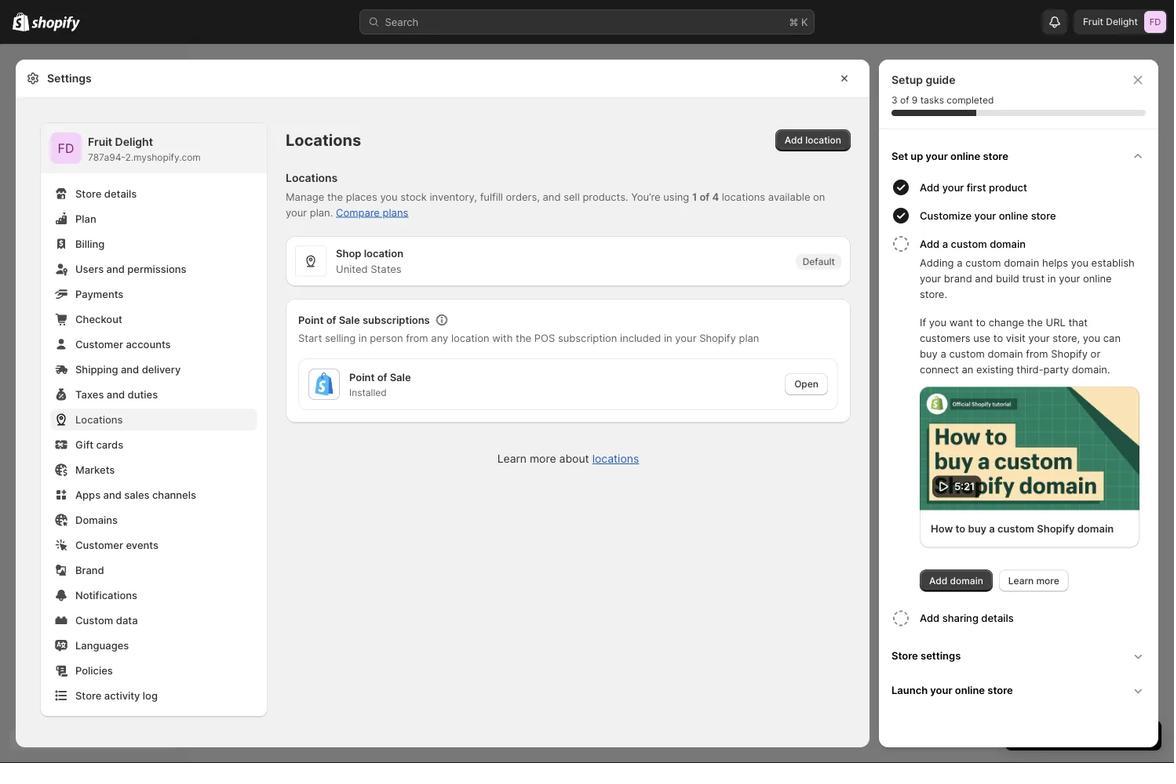 Task type: vqa. For each thing, say whether or not it's contained in the screenshot.
Edit
no



Task type: describe. For each thing, give the bounding box(es) containing it.
search
[[385, 16, 418, 28]]

1 horizontal spatial location
[[451, 332, 489, 344]]

taxes and duties link
[[50, 384, 257, 406]]

5:21
[[954, 481, 975, 493]]

data
[[116, 614, 138, 627]]

establish
[[1091, 257, 1135, 269]]

point for point of sale installed
[[349, 371, 375, 383]]

more for learn more about locations
[[530, 452, 556, 466]]

online up add your first product on the top of the page
[[950, 150, 980, 162]]

adding
[[920, 257, 954, 269]]

1
[[692, 191, 697, 203]]

third-
[[1017, 363, 1043, 376]]

billing link
[[50, 233, 257, 255]]

plan.
[[310, 206, 333, 219]]

guide
[[926, 73, 955, 87]]

⌘ k
[[789, 16, 808, 28]]

store details link
[[50, 183, 257, 205]]

custom up learn more
[[997, 523, 1034, 535]]

gift
[[75, 439, 93, 451]]

change
[[989, 316, 1024, 328]]

customers
[[920, 332, 970, 344]]

markets
[[75, 464, 115, 476]]

your up store.
[[920, 272, 941, 284]]

fulfill
[[480, 191, 503, 203]]

domains link
[[50, 509, 257, 531]]

location for add location
[[805, 135, 841, 146]]

add for add sharing details
[[920, 613, 940, 625]]

store settings
[[892, 650, 961, 662]]

plan
[[75, 213, 96, 225]]

want
[[949, 316, 973, 328]]

2 vertical spatial to
[[955, 523, 965, 535]]

details inside button
[[981, 613, 1014, 625]]

first
[[967, 181, 986, 193]]

you're
[[631, 191, 661, 203]]

your right up at the top of page
[[926, 150, 948, 162]]

setup
[[892, 73, 923, 87]]

use
[[973, 332, 990, 344]]

apps
[[75, 489, 101, 501]]

build
[[996, 272, 1019, 284]]

existing
[[976, 363, 1014, 376]]

subscriptions
[[362, 314, 430, 326]]

locations inside locations available on your plan.
[[722, 191, 765, 203]]

up
[[911, 150, 923, 162]]

launch your online store
[[892, 685, 1013, 697]]

a inside button
[[942, 238, 948, 250]]

events
[[126, 539, 159, 551]]

store for launch your online store
[[987, 685, 1013, 697]]

you up or
[[1083, 332, 1100, 344]]

connect
[[920, 363, 959, 376]]

party
[[1043, 363, 1069, 376]]

checkout link
[[50, 308, 257, 330]]

custom data
[[75, 614, 138, 627]]

shopify inside the settings "dialog"
[[699, 332, 736, 344]]

an
[[962, 363, 973, 376]]

customize your online store button
[[920, 202, 1152, 230]]

start selling in person from any location with the pos subscription included in your shopify plan
[[298, 332, 759, 344]]

add domain link
[[920, 570, 993, 592]]

payments
[[75, 288, 123, 300]]

from inside the "if you want to change the url that customers use to visit your store, you can buy a custom domain from shopify or connect an existing third-party domain."
[[1026, 348, 1048, 360]]

pos
[[534, 332, 555, 344]]

0 horizontal spatial in
[[358, 332, 367, 344]]

store activity log
[[75, 690, 158, 702]]

0 vertical spatial to
[[976, 316, 986, 328]]

your right launch
[[930, 685, 952, 697]]

product
[[989, 181, 1027, 193]]

shipping
[[75, 363, 118, 376]]

can
[[1103, 332, 1121, 344]]

using
[[663, 191, 689, 203]]

and inside adding a custom domain helps you establish your brand and build trust in your online store.
[[975, 272, 993, 284]]

of for point of sale subscriptions
[[326, 314, 336, 326]]

add for add your first product
[[920, 181, 940, 193]]

in for domain
[[1048, 272, 1056, 284]]

3 of 9 tasks completed
[[892, 95, 994, 106]]

how to buy a custom shopify domain
[[931, 523, 1114, 535]]

url
[[1046, 316, 1066, 328]]

you inside adding a custom domain helps you establish your brand and build trust in your online store.
[[1071, 257, 1088, 269]]

9
[[912, 95, 918, 106]]

custom inside adding a custom domain helps you establish your brand and build trust in your online store.
[[965, 257, 1001, 269]]

delight for fruit delight
[[1106, 16, 1138, 27]]

learn for learn more about locations
[[497, 452, 527, 466]]

payments link
[[50, 283, 257, 305]]

shop
[[336, 247, 361, 259]]

cards
[[96, 439, 123, 451]]

shop settings menu element
[[41, 123, 267, 717]]

that
[[1068, 316, 1088, 328]]

compare plans link
[[336, 206, 408, 219]]

duties
[[128, 388, 158, 401]]

sales
[[124, 489, 150, 501]]

accounts
[[126, 338, 171, 350]]

of for 3 of 9 tasks completed
[[900, 95, 909, 106]]

store details
[[75, 188, 137, 200]]

shopify inside the "if you want to change the url that customers use to visit your store, you can buy a custom domain from shopify or connect an existing third-party domain."
[[1051, 348, 1088, 360]]

domain inside the "if you want to change the url that customers use to visit your store, you can buy a custom domain from shopify or connect an existing third-party domain."
[[988, 348, 1023, 360]]

from inside the settings "dialog"
[[406, 332, 428, 344]]

places
[[346, 191, 377, 203]]

add for add location
[[785, 135, 803, 146]]

locations link
[[50, 409, 257, 431]]

add domain
[[929, 575, 983, 587]]

custom inside button
[[951, 238, 987, 250]]

in for person
[[664, 332, 672, 344]]

markets link
[[50, 459, 257, 481]]

your left first
[[942, 181, 964, 193]]

how
[[931, 523, 953, 535]]

customize
[[920, 210, 972, 222]]

installed
[[349, 387, 387, 399]]

of for point of sale installed
[[377, 371, 387, 383]]

sell
[[564, 191, 580, 203]]

compare
[[336, 206, 380, 219]]

customer events
[[75, 539, 159, 551]]

2 vertical spatial shopify
[[1037, 523, 1075, 535]]

plan link
[[50, 208, 257, 230]]

learn for learn more
[[1008, 575, 1034, 587]]

users and permissions
[[75, 263, 186, 275]]

taxes
[[75, 388, 104, 401]]

your inside locations available on your plan.
[[286, 206, 307, 219]]

and left the sell in the left of the page
[[543, 191, 561, 203]]

domain inside button
[[990, 238, 1026, 250]]

1 horizontal spatial fruit delight image
[[1144, 11, 1166, 33]]

customer accounts
[[75, 338, 171, 350]]



Task type: locate. For each thing, give the bounding box(es) containing it.
your down url
[[1028, 332, 1050, 344]]

point
[[298, 314, 324, 326], [349, 371, 375, 383]]

0 horizontal spatial to
[[955, 523, 965, 535]]

mark add sharing details as done image
[[892, 609, 910, 628]]

add up customize in the top of the page
[[920, 181, 940, 193]]

shop location united states
[[336, 247, 403, 275]]

1 vertical spatial fruit
[[88, 135, 112, 149]]

more inside the learn more link
[[1036, 575, 1059, 587]]

users
[[75, 263, 104, 275]]

0 vertical spatial the
[[327, 191, 343, 203]]

more up add sharing details button
[[1036, 575, 1059, 587]]

details inside shop settings menu "element"
[[104, 188, 137, 200]]

0 vertical spatial sale
[[339, 314, 360, 326]]

customer for customer accounts
[[75, 338, 123, 350]]

sale inside the point of sale installed
[[390, 371, 411, 383]]

1 horizontal spatial learn
[[1008, 575, 1034, 587]]

and right taxes
[[107, 388, 125, 401]]

delight inside fruit delight 787a94-2.myshopify.com
[[115, 135, 153, 149]]

details right sharing
[[981, 613, 1014, 625]]

fruit delight image right fruit delight
[[1144, 11, 1166, 33]]

customer down the checkout
[[75, 338, 123, 350]]

2 customer from the top
[[75, 539, 123, 551]]

shipping and delivery link
[[50, 359, 257, 381]]

0 horizontal spatial from
[[406, 332, 428, 344]]

add up sharing
[[929, 575, 947, 587]]

point of sale installed
[[349, 371, 411, 399]]

and for sales
[[103, 489, 122, 501]]

gift cards link
[[50, 434, 257, 456]]

1 horizontal spatial fruit
[[1083, 16, 1103, 27]]

learn up add sharing details button
[[1008, 575, 1034, 587]]

more inside the settings "dialog"
[[530, 452, 556, 466]]

0 horizontal spatial fruit delight image
[[50, 133, 82, 164]]

0 vertical spatial learn
[[497, 452, 527, 466]]

delivery
[[142, 363, 181, 376]]

your down manage
[[286, 206, 307, 219]]

states
[[371, 263, 402, 275]]

your inside the "if you want to change the url that customers use to visit your store, you can buy a custom domain from shopify or connect an existing third-party domain."
[[1028, 332, 1050, 344]]

add inside the settings "dialog"
[[785, 135, 803, 146]]

2 vertical spatial store
[[987, 685, 1013, 697]]

apps and sales channels link
[[50, 484, 257, 506]]

log
[[143, 690, 158, 702]]

custom inside the "if you want to change the url that customers use to visit your store, you can buy a custom domain from shopify or connect an existing third-party domain."
[[949, 348, 985, 360]]

1 horizontal spatial from
[[1026, 348, 1048, 360]]

locations right 4
[[722, 191, 765, 203]]

shopify image
[[13, 12, 29, 31]]

in inside adding a custom domain helps you establish your brand and build trust in your online store.
[[1048, 272, 1056, 284]]

sale for installed
[[390, 371, 411, 383]]

0 horizontal spatial learn
[[497, 452, 527, 466]]

learn inside add a custom domain element
[[1008, 575, 1034, 587]]

and for delivery
[[121, 363, 139, 376]]

the inside the "if you want to change the url that customers use to visit your store, you can buy a custom domain from shopify or connect an existing third-party domain."
[[1027, 316, 1043, 328]]

fruit for fruit delight
[[1083, 16, 1103, 27]]

in right "included"
[[664, 332, 672, 344]]

0 horizontal spatial sale
[[339, 314, 360, 326]]

0 vertical spatial fruit
[[1083, 16, 1103, 27]]

store down store settings button
[[987, 685, 1013, 697]]

buy inside the "if you want to change the url that customers use to visit your store, you can buy a custom domain from shopify or connect an existing third-party domain."
[[920, 348, 938, 360]]

of inside setup guide dialog
[[900, 95, 909, 106]]

buy right how
[[968, 523, 987, 535]]

buy up connect
[[920, 348, 938, 360]]

a down customers
[[941, 348, 946, 360]]

settings dialog
[[16, 60, 870, 764]]

a inside adding a custom domain helps you establish your brand and build trust in your online store.
[[957, 257, 963, 269]]

point of sale link
[[349, 370, 414, 385]]

the
[[327, 191, 343, 203], [1027, 316, 1043, 328], [516, 332, 531, 344]]

manage the places you stock inventory, fulfill orders, and sell products. you're using 1 of 4
[[286, 191, 719, 203]]

customer
[[75, 338, 123, 350], [75, 539, 123, 551]]

0 vertical spatial location
[[805, 135, 841, 146]]

0 vertical spatial buy
[[920, 348, 938, 360]]

buy
[[920, 348, 938, 360], [968, 523, 987, 535]]

fruit delight image left 787a94-
[[50, 133, 82, 164]]

and for duties
[[107, 388, 125, 401]]

a up brand
[[957, 257, 963, 269]]

or
[[1091, 348, 1100, 360]]

0 vertical spatial more
[[530, 452, 556, 466]]

location
[[805, 135, 841, 146], [364, 247, 403, 259], [451, 332, 489, 344]]

in down the helps
[[1048, 272, 1056, 284]]

add inside button
[[920, 613, 940, 625]]

available
[[768, 191, 810, 203]]

included
[[620, 332, 661, 344]]

0 horizontal spatial location
[[364, 247, 403, 259]]

of right the '1'
[[700, 191, 710, 203]]

0 horizontal spatial details
[[104, 188, 137, 200]]

1 vertical spatial location
[[364, 247, 403, 259]]

1 vertical spatial locations
[[286, 171, 338, 185]]

completed
[[947, 95, 994, 106]]

selling
[[325, 332, 356, 344]]

1 horizontal spatial the
[[516, 332, 531, 344]]

customer accounts link
[[50, 334, 257, 356]]

1 vertical spatial sale
[[390, 371, 411, 383]]

stock
[[400, 191, 427, 203]]

a up the adding
[[942, 238, 948, 250]]

sale down person
[[390, 371, 411, 383]]

the up 'plan.'
[[327, 191, 343, 203]]

customer down 'domains'
[[75, 539, 123, 551]]

add up the adding
[[920, 238, 940, 250]]

plans
[[383, 206, 408, 219]]

custom down customize your online store
[[951, 238, 987, 250]]

from left any
[[406, 332, 428, 344]]

add location link
[[775, 129, 851, 151]]

store up launch
[[892, 650, 918, 662]]

if you want to change the url that customers use to visit your store, you can buy a custom domain from shopify or connect an existing third-party domain.
[[920, 316, 1121, 376]]

and down customer accounts
[[121, 363, 139, 376]]

0 vertical spatial locations
[[722, 191, 765, 203]]

domain inside adding a custom domain helps you establish your brand and build trust in your online store.
[[1004, 257, 1039, 269]]

setup guide
[[892, 73, 955, 87]]

manage
[[286, 191, 324, 203]]

1 horizontal spatial point
[[349, 371, 375, 383]]

trust
[[1022, 272, 1045, 284]]

2 horizontal spatial in
[[1048, 272, 1056, 284]]

0 vertical spatial delight
[[1106, 16, 1138, 27]]

of up selling
[[326, 314, 336, 326]]

you right the helps
[[1071, 257, 1088, 269]]

of up the installed
[[377, 371, 387, 383]]

customer events link
[[50, 534, 257, 556]]

languages
[[75, 640, 129, 652]]

store for store settings
[[892, 650, 918, 662]]

store for customize your online store
[[1031, 210, 1056, 222]]

in down the "point of sale subscriptions"
[[358, 332, 367, 344]]

with
[[492, 332, 513, 344]]

1 vertical spatial to
[[993, 332, 1003, 344]]

customer inside customer accounts link
[[75, 338, 123, 350]]

1 vertical spatial buy
[[968, 523, 987, 535]]

sale for subscriptions
[[339, 314, 360, 326]]

online down product
[[999, 210, 1028, 222]]

sale
[[339, 314, 360, 326], [390, 371, 411, 383]]

0 horizontal spatial the
[[327, 191, 343, 203]]

0 vertical spatial shopify
[[699, 332, 736, 344]]

details down 787a94-
[[104, 188, 137, 200]]

your right "included"
[[675, 332, 696, 344]]

store down policies
[[75, 690, 101, 702]]

add up available
[[785, 135, 803, 146]]

fruit for fruit delight 787a94-2.myshopify.com
[[88, 135, 112, 149]]

you up plans
[[380, 191, 398, 203]]

custom down add a custom domain
[[965, 257, 1001, 269]]

more left about
[[530, 452, 556, 466]]

custom
[[951, 238, 987, 250], [965, 257, 1001, 269], [949, 348, 985, 360], [997, 523, 1034, 535]]

1 vertical spatial learn
[[1008, 575, 1034, 587]]

to right the "use"
[[993, 332, 1003, 344]]

gift cards
[[75, 439, 123, 451]]

learn inside the settings "dialog"
[[497, 452, 527, 466]]

start
[[298, 332, 322, 344]]

0 horizontal spatial more
[[530, 452, 556, 466]]

customer for customer events
[[75, 539, 123, 551]]

2 horizontal spatial the
[[1027, 316, 1043, 328]]

brand
[[75, 564, 104, 576]]

add inside button
[[920, 238, 940, 250]]

0 vertical spatial customer
[[75, 338, 123, 350]]

customer inside customer events link
[[75, 539, 123, 551]]

details
[[104, 188, 137, 200], [981, 613, 1014, 625]]

store for store activity log
[[75, 690, 101, 702]]

location for shop location united states
[[364, 247, 403, 259]]

helps
[[1042, 257, 1068, 269]]

add right "mark add sharing details as done" image
[[920, 613, 940, 625]]

1 vertical spatial more
[[1036, 575, 1059, 587]]

fruit delight image inside shop settings menu "element"
[[50, 133, 82, 164]]

and inside 'link'
[[121, 363, 139, 376]]

your
[[926, 150, 948, 162], [942, 181, 964, 193], [286, 206, 307, 219], [974, 210, 996, 222], [920, 272, 941, 284], [1059, 272, 1080, 284], [675, 332, 696, 344], [1028, 332, 1050, 344], [930, 685, 952, 697]]

in
[[1048, 272, 1056, 284], [358, 332, 367, 344], [664, 332, 672, 344]]

0 vertical spatial store
[[75, 188, 101, 200]]

1 vertical spatial point
[[349, 371, 375, 383]]

of inside the point of sale installed
[[377, 371, 387, 383]]

a right how
[[989, 523, 995, 535]]

1 vertical spatial from
[[1026, 348, 1048, 360]]

1 horizontal spatial locations
[[722, 191, 765, 203]]

shopify down store,
[[1051, 348, 1088, 360]]

1 horizontal spatial in
[[664, 332, 672, 344]]

setup guide dialog
[[879, 60, 1158, 748]]

adding a custom domain helps you establish your brand and build trust in your online store.
[[920, 257, 1135, 300]]

you right if
[[929, 316, 946, 328]]

add your first product button
[[920, 173, 1152, 202]]

apps and sales channels
[[75, 489, 196, 501]]

to up the "use"
[[976, 316, 986, 328]]

0 horizontal spatial buy
[[920, 348, 938, 360]]

permissions
[[127, 263, 186, 275]]

taxes and duties
[[75, 388, 158, 401]]

mark add a custom domain as done image
[[892, 235, 910, 253]]

from up third-
[[1026, 348, 1048, 360]]

2 vertical spatial location
[[451, 332, 489, 344]]

and inside "link"
[[106, 263, 125, 275]]

to right how
[[955, 523, 965, 535]]

domains
[[75, 514, 118, 526]]

of
[[900, 95, 909, 106], [700, 191, 710, 203], [326, 314, 336, 326], [377, 371, 387, 383]]

1 horizontal spatial sale
[[390, 371, 411, 383]]

787a94-
[[88, 152, 125, 163]]

store up product
[[983, 150, 1008, 162]]

1 vertical spatial store
[[892, 650, 918, 662]]

0 vertical spatial store
[[983, 150, 1008, 162]]

0 vertical spatial point
[[298, 314, 324, 326]]

1 horizontal spatial buy
[[968, 523, 987, 535]]

fruit delight
[[1083, 16, 1138, 27]]

1 vertical spatial delight
[[115, 135, 153, 149]]

2 vertical spatial store
[[75, 690, 101, 702]]

location inside add location link
[[805, 135, 841, 146]]

fruit delight image
[[1144, 11, 1166, 33], [50, 133, 82, 164]]

store up the plan
[[75, 188, 101, 200]]

a inside the "if you want to change the url that customers use to visit your store, you can buy a custom domain from shopify or connect an existing third-party domain."
[[941, 348, 946, 360]]

point for point of sale subscriptions
[[298, 314, 324, 326]]

0 horizontal spatial locations
[[592, 452, 639, 466]]

1 horizontal spatial details
[[981, 613, 1014, 625]]

delight for fruit delight 787a94-2.myshopify.com
[[115, 135, 153, 149]]

store for store details
[[75, 188, 101, 200]]

1 horizontal spatial more
[[1036, 575, 1059, 587]]

add a custom domain element
[[888, 255, 1152, 592]]

learn left about
[[497, 452, 527, 466]]

shopify
[[699, 332, 736, 344], [1051, 348, 1088, 360], [1037, 523, 1075, 535]]

launch your online store button
[[885, 674, 1152, 708]]

online
[[950, 150, 980, 162], [999, 210, 1028, 222], [1083, 272, 1112, 284], [955, 685, 985, 697]]

and for permissions
[[106, 263, 125, 275]]

checkout
[[75, 313, 122, 325]]

location up states
[[364, 247, 403, 259]]

united
[[336, 263, 368, 275]]

add sharing details
[[920, 613, 1014, 625]]

online inside adding a custom domain helps you establish your brand and build trust in your online store.
[[1083, 272, 1112, 284]]

0 horizontal spatial delight
[[115, 135, 153, 149]]

about
[[559, 452, 589, 466]]

if
[[920, 316, 926, 328]]

1 customer from the top
[[75, 338, 123, 350]]

add for add domain
[[929, 575, 947, 587]]

of left 9
[[900, 95, 909, 106]]

shopify left 'plan'
[[699, 332, 736, 344]]

your down the helps
[[1059, 272, 1080, 284]]

custom up an
[[949, 348, 985, 360]]

2 vertical spatial the
[[516, 332, 531, 344]]

add for add a custom domain
[[920, 238, 940, 250]]

0 vertical spatial fruit delight image
[[1144, 11, 1166, 33]]

fruit inside fruit delight 787a94-2.myshopify.com
[[88, 135, 112, 149]]

1 horizontal spatial to
[[976, 316, 986, 328]]

sale up selling
[[339, 314, 360, 326]]

2 horizontal spatial to
[[993, 332, 1003, 344]]

you inside the settings "dialog"
[[380, 191, 398, 203]]

store inside button
[[892, 650, 918, 662]]

4
[[712, 191, 719, 203]]

locations inside shop settings menu "element"
[[75, 414, 123, 426]]

point inside the point of sale installed
[[349, 371, 375, 383]]

0 horizontal spatial point
[[298, 314, 324, 326]]

settings
[[921, 650, 961, 662]]

1 horizontal spatial delight
[[1106, 16, 1138, 27]]

add sharing details button
[[920, 605, 1152, 633]]

and left build
[[975, 272, 993, 284]]

your inside button
[[974, 210, 996, 222]]

and right the users
[[106, 263, 125, 275]]

compare plans
[[336, 206, 408, 219]]

location inside "shop location united states"
[[364, 247, 403, 259]]

point up the installed
[[349, 371, 375, 383]]

online inside button
[[999, 210, 1028, 222]]

shopify up learn more
[[1037, 523, 1075, 535]]

add inside button
[[920, 181, 940, 193]]

1 vertical spatial the
[[1027, 316, 1043, 328]]

channels
[[152, 489, 196, 501]]

online down establish
[[1083, 272, 1112, 284]]

billing
[[75, 238, 105, 250]]

0 horizontal spatial fruit
[[88, 135, 112, 149]]

orders,
[[506, 191, 540, 203]]

point up start
[[298, 314, 324, 326]]

1 vertical spatial fruit delight image
[[50, 133, 82, 164]]

1 vertical spatial details
[[981, 613, 1014, 625]]

0 vertical spatial from
[[406, 332, 428, 344]]

2 vertical spatial locations
[[75, 414, 123, 426]]

shopify image
[[32, 16, 80, 32]]

customize your online store
[[920, 210, 1056, 222]]

any
[[431, 332, 448, 344]]

1 vertical spatial store
[[1031, 210, 1056, 222]]

store up add a custom domain button
[[1031, 210, 1056, 222]]

the left url
[[1027, 316, 1043, 328]]

set
[[892, 150, 908, 162]]

the right with
[[516, 332, 531, 344]]

0 vertical spatial details
[[104, 188, 137, 200]]

0 vertical spatial locations
[[286, 131, 361, 150]]

location right any
[[451, 332, 489, 344]]

1 vertical spatial customer
[[75, 539, 123, 551]]

store.
[[920, 288, 947, 300]]

shipping and delivery
[[75, 363, 181, 376]]

and right apps
[[103, 489, 122, 501]]

your down first
[[974, 210, 996, 222]]

add your first product
[[920, 181, 1027, 193]]

store inside button
[[1031, 210, 1056, 222]]

location up on
[[805, 135, 841, 146]]

1 vertical spatial shopify
[[1051, 348, 1088, 360]]

learn more about locations
[[497, 452, 639, 466]]

1 vertical spatial locations
[[592, 452, 639, 466]]

domain.
[[1072, 363, 1110, 376]]

tasks
[[920, 95, 944, 106]]

open link
[[785, 374, 828, 396]]

notifications
[[75, 589, 137, 602]]

add a custom domain
[[920, 238, 1026, 250]]

online down settings
[[955, 685, 985, 697]]

more for learn more
[[1036, 575, 1059, 587]]

locations right about
[[592, 452, 639, 466]]

brand link
[[50, 560, 257, 582]]

from
[[406, 332, 428, 344], [1026, 348, 1048, 360]]

2 horizontal spatial location
[[805, 135, 841, 146]]



